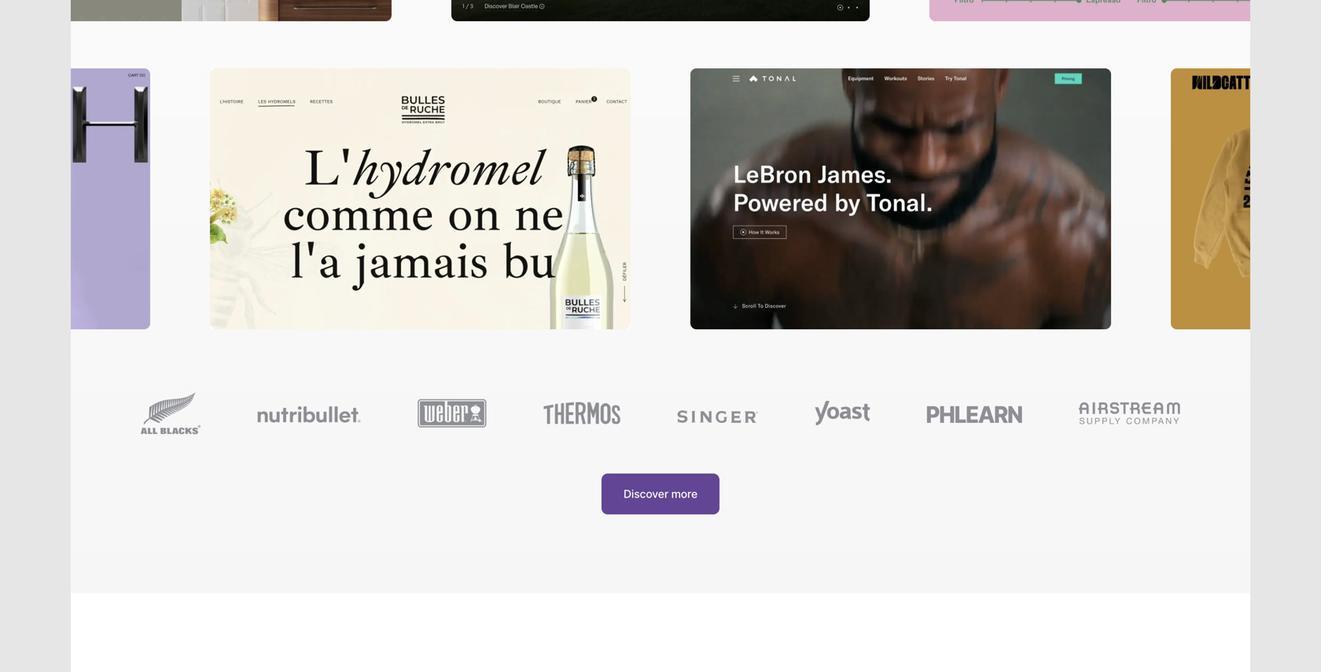 Task type: vqa. For each thing, say whether or not it's contained in the screenshot.
Search image
no



Task type: describe. For each thing, give the bounding box(es) containing it.
nutribullet logo image
[[258, 406, 361, 423]]

more
[[672, 488, 698, 501]]

screenshot of atholl estates website image
[[452, 0, 870, 21]]

screenshot of orbita website image
[[930, 0, 1322, 21]]

weber logo image
[[418, 399, 487, 428]]

airstream logo image
[[1079, 403, 1181, 425]]

screenshot of terzetto website image
[[0, 0, 392, 21]]



Task type: locate. For each thing, give the bounding box(es) containing it.
thermos logo image
[[543, 402, 621, 425]]

discover more
[[624, 488, 698, 501]]

screenshot of lunch website image
[[0, 68, 150, 330]]

discover
[[624, 488, 669, 501]]

screenshot of wildcatter website image
[[1172, 68, 1322, 330]]

discover more link
[[602, 474, 720, 515]]

screenshot of bulles de ruche website image
[[210, 68, 631, 330]]

singer logo image
[[678, 410, 759, 423]]

all blacks logo image
[[141, 393, 201, 435]]

yoast logo image
[[815, 401, 870, 426]]

screenshot of tonal website image
[[691, 68, 1112, 330]]

phlearn logo image
[[927, 407, 1023, 423]]



